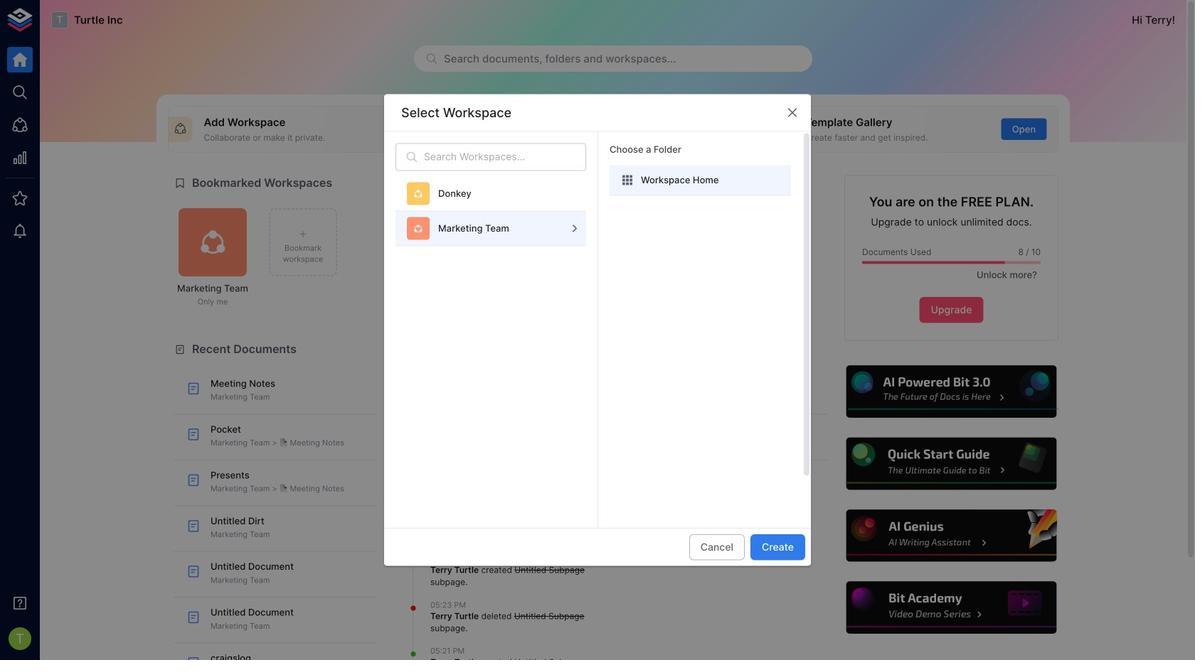 Task type: locate. For each thing, give the bounding box(es) containing it.
dialog
[[384, 94, 811, 575]]

help image
[[844, 364, 1059, 421], [844, 436, 1059, 493], [844, 508, 1059, 565], [844, 580, 1059, 637]]



Task type: vqa. For each thing, say whether or not it's contained in the screenshot.
Favorite "image"
no



Task type: describe. For each thing, give the bounding box(es) containing it.
4 help image from the top
[[844, 580, 1059, 637]]

1 help image from the top
[[844, 364, 1059, 421]]

3 help image from the top
[[844, 508, 1059, 565]]

2 help image from the top
[[844, 436, 1059, 493]]

Search Workspaces... text field
[[424, 143, 586, 171]]



